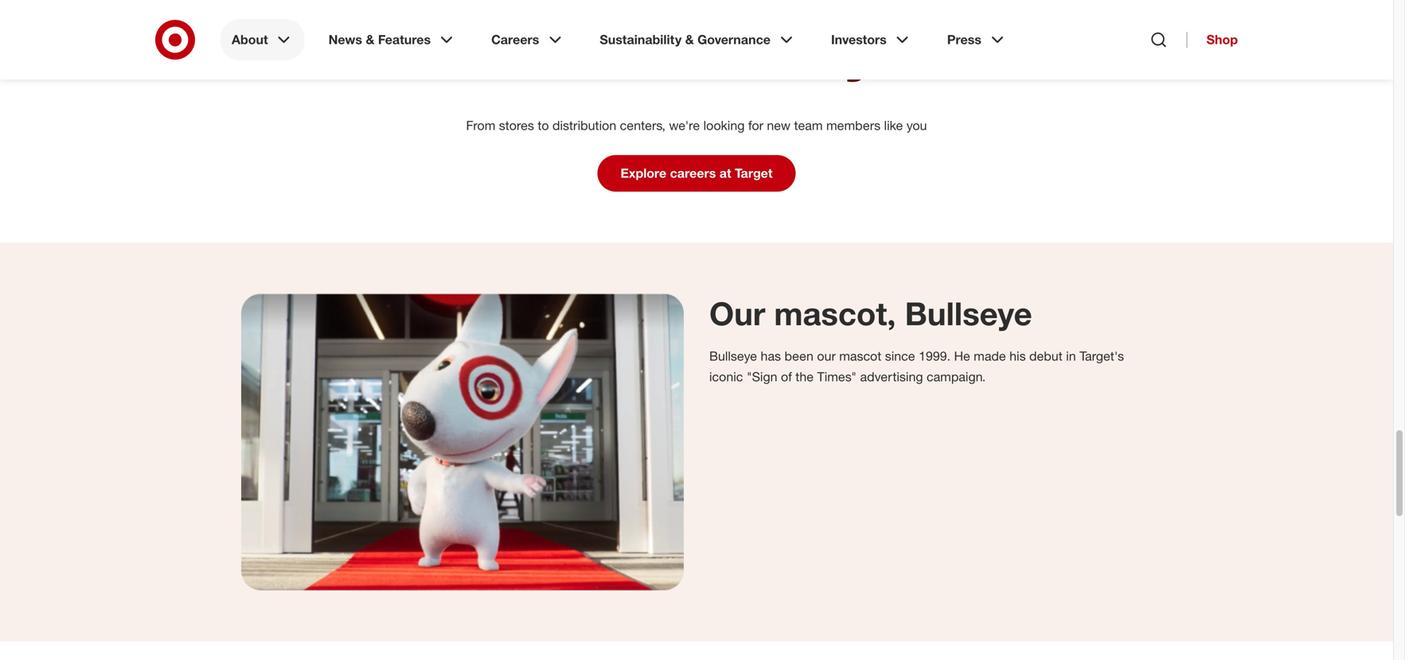 Task type: describe. For each thing, give the bounding box(es) containing it.
mascot
[[839, 349, 882, 364]]

stores
[[499, 118, 534, 133]]

we're
[[669, 118, 700, 133]]

& for governance
[[685, 32, 694, 47]]

made
[[974, 349, 1006, 364]]

campaign.
[[927, 369, 986, 385]]

careers
[[491, 32, 539, 47]]

& for features
[[366, 32, 375, 47]]

from stores to distribution centers, we're looking for new team members like you
[[466, 118, 927, 133]]

since
[[885, 349, 915, 364]]

1 horizontal spatial bullseye
[[905, 294, 1032, 333]]

careers link
[[480, 19, 576, 61]]

team
[[794, 118, 823, 133]]

explore
[[621, 166, 667, 181]]

somewhere
[[474, 8, 827, 86]]

bullseye inside bullseye has been our mascot since 1999. he made his debut in target's iconic "sign of the times" advertising campaign.
[[709, 349, 757, 364]]

work
[[300, 8, 456, 86]]

advertising
[[860, 369, 923, 385]]

news & features
[[329, 32, 431, 47]]

at
[[720, 166, 731, 181]]

1 vertical spatial you
[[907, 118, 927, 133]]

been
[[785, 349, 814, 364]]

news & features link
[[317, 19, 467, 61]]

0 vertical spatial you
[[845, 8, 954, 86]]

debut
[[1030, 349, 1063, 364]]

careers
[[670, 166, 716, 181]]

centers,
[[620, 118, 666, 133]]

love
[[972, 8, 1093, 86]]

mascot,
[[774, 294, 896, 333]]

"sign
[[747, 369, 778, 385]]

distribution
[[553, 118, 617, 133]]

explore careers at target
[[621, 166, 773, 181]]

has
[[761, 349, 781, 364]]

1999.
[[919, 349, 951, 364]]

iconic
[[709, 369, 743, 385]]

the
[[796, 369, 814, 385]]

in
[[1066, 349, 1076, 364]]



Task type: locate. For each thing, give the bounding box(es) containing it.
shop
[[1207, 32, 1238, 47]]

times"
[[817, 369, 857, 385]]

like
[[884, 118, 903, 133]]

bullseye up iconic
[[709, 349, 757, 364]]

sustainability & governance
[[600, 32, 771, 47]]

governance
[[698, 32, 771, 47]]

target
[[735, 166, 773, 181]]

investors
[[831, 32, 887, 47]]

of
[[781, 369, 792, 385]]

his
[[1010, 349, 1026, 364]]

you right like
[[907, 118, 927, 133]]

1 & from the left
[[366, 32, 375, 47]]

work somewhere you love
[[300, 8, 1093, 86]]

sustainability
[[600, 32, 682, 47]]

explore careers at target link
[[598, 155, 796, 192]]

new
[[767, 118, 791, 133]]

&
[[366, 32, 375, 47], [685, 32, 694, 47]]

about link
[[221, 19, 305, 61]]

2 & from the left
[[685, 32, 694, 47]]

to
[[538, 118, 549, 133]]

our
[[817, 349, 836, 364]]

you up like
[[845, 8, 954, 86]]

our mascot, bullseye
[[709, 294, 1032, 333]]

he
[[954, 349, 970, 364]]

news
[[329, 32, 362, 47]]

0 vertical spatial bullseye
[[905, 294, 1032, 333]]

members
[[826, 118, 881, 133]]

bullseye has been our mascot since 1999. he made his debut in target's iconic "sign of the times" advertising campaign.
[[709, 349, 1124, 385]]

you
[[845, 8, 954, 86], [907, 118, 927, 133]]

from
[[466, 118, 496, 133]]

our
[[709, 294, 766, 333]]

0 horizontal spatial bullseye
[[709, 349, 757, 364]]

shop link
[[1187, 32, 1238, 48]]

for
[[748, 118, 764, 133]]

bullseye up he
[[905, 294, 1032, 333]]

target's
[[1080, 349, 1124, 364]]

looking
[[704, 118, 745, 133]]

about
[[232, 32, 268, 47]]

bullseye
[[905, 294, 1032, 333], [709, 349, 757, 364]]

& left governance
[[685, 32, 694, 47]]

press link
[[936, 19, 1018, 61]]

1 vertical spatial bullseye
[[709, 349, 757, 364]]

features
[[378, 32, 431, 47]]

0 horizontal spatial &
[[366, 32, 375, 47]]

& right news
[[366, 32, 375, 47]]

investors link
[[820, 19, 923, 61]]

sustainability & governance link
[[589, 19, 807, 61]]

1 horizontal spatial &
[[685, 32, 694, 47]]

press
[[947, 32, 982, 47]]



Task type: vqa. For each thing, say whether or not it's contained in the screenshot.
first & from the left
yes



